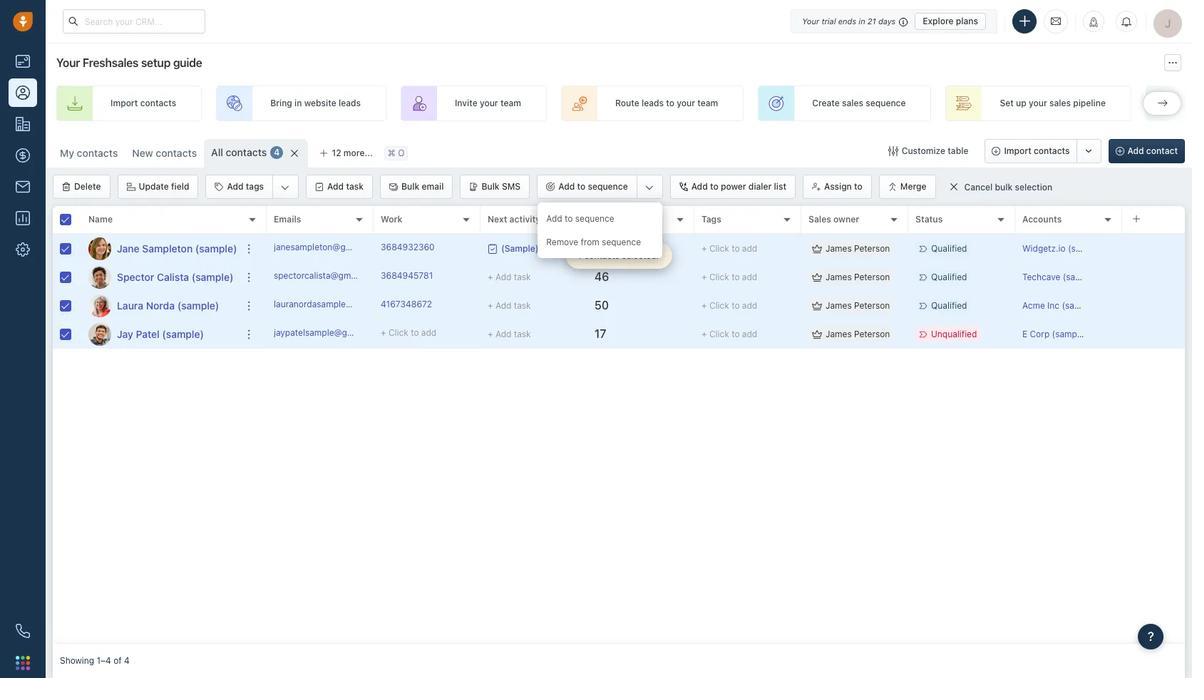 Task type: vqa. For each thing, say whether or not it's contained in the screenshot.
Import contacts link Import contacts
yes



Task type: describe. For each thing, give the bounding box(es) containing it.
your inside "link"
[[1029, 98, 1047, 109]]

tags
[[246, 181, 264, 192]]

explore plans
[[923, 15, 978, 26]]

create sales sequence link
[[758, 86, 931, 121]]

route
[[615, 98, 639, 109]]

add to sequence inside button
[[558, 181, 628, 192]]

1 team from the left
[[500, 98, 521, 109]]

ends
[[838, 16, 856, 25]]

add to sequence button
[[538, 175, 636, 198]]

click for 46
[[709, 272, 729, 282]]

l image
[[88, 294, 111, 317]]

container_wx8msf4aqz5i3rn1 image for 50
[[812, 301, 822, 311]]

bring in website leads
[[270, 98, 361, 109]]

press space to deselect this row. row containing 50
[[267, 292, 1185, 320]]

press space to deselect this row. row containing 46
[[267, 263, 1185, 292]]

peterson for 50
[[854, 300, 890, 311]]

0 horizontal spatial 4
[[124, 656, 130, 666]]

import for import contacts link in the left top of the page
[[111, 98, 138, 109]]

james peterson for 46
[[826, 272, 890, 282]]

route leads to your team link
[[561, 86, 744, 121]]

invite
[[455, 98, 477, 109]]

(sample) up techcave (sample)
[[1068, 243, 1103, 254]]

selected.
[[622, 250, 659, 261]]

add to power dialer list button
[[670, 175, 796, 199]]

task inside button
[[346, 181, 364, 192]]

contacts right all
[[226, 146, 267, 158]]

set up your sales pipeline
[[1000, 98, 1106, 109]]

bulk sms button
[[460, 175, 530, 199]]

invite your team
[[455, 98, 521, 109]]

name
[[88, 214, 113, 225]]

4167348672 link
[[381, 298, 432, 313]]

laura norda (sample)
[[117, 299, 219, 311]]

e
[[1022, 329, 1028, 339]]

assign
[[824, 181, 852, 192]]

angle down image inside add tags group
[[281, 180, 290, 195]]

up
[[1016, 98, 1027, 109]]

bulk email button
[[380, 175, 453, 199]]

acme inc (sample) link
[[1022, 300, 1097, 311]]

set up your sales pipeline link
[[946, 86, 1131, 121]]

james for 17
[[826, 329, 852, 339]]

name column header
[[81, 206, 267, 235]]

contacts down "remove from sequence"
[[584, 250, 619, 261]]

your freshsales setup guide
[[56, 56, 202, 69]]

norda
[[146, 299, 175, 311]]

grid containing 67
[[53, 205, 1185, 644]]

+ click to add for 67
[[702, 243, 757, 254]]

contacts down setup
[[140, 98, 176, 109]]

21
[[868, 16, 876, 25]]

unqualified
[[931, 329, 977, 339]]

assign to
[[824, 181, 863, 192]]

click for 50
[[709, 300, 729, 311]]

widgetz.io (sample)
[[1022, 243, 1103, 254]]

task for 46
[[514, 271, 531, 282]]

container_wx8msf4aqz5i3rn1 image
[[488, 243, 498, 253]]

my
[[60, 147, 74, 159]]

2 angle down image from the left
[[645, 180, 654, 195]]

all
[[211, 146, 223, 158]]

o
[[398, 148, 405, 159]]

(sample) for acme inc (sample)
[[1062, 300, 1097, 311]]

+ click to add for 17
[[702, 329, 757, 339]]

cancel
[[964, 182, 993, 192]]

next
[[488, 214, 507, 225]]

spectorcalista@gmail.com 3684945781
[[274, 270, 433, 281]]

activity
[[509, 214, 541, 225]]

add task
[[327, 181, 364, 192]]

email
[[422, 181, 444, 192]]

your for your freshsales setup guide
[[56, 56, 80, 69]]

showing
[[60, 656, 94, 666]]

cell for 17
[[1122, 320, 1185, 348]]

1 horizontal spatial in
[[859, 16, 865, 25]]

import contacts for import contacts button
[[1004, 145, 1070, 156]]

calista
[[157, 271, 189, 283]]

route leads to your team
[[615, 98, 718, 109]]

jaypatelsample@gmail.com link
[[274, 326, 383, 342]]

menu containing add to sequence
[[538, 202, 662, 258]]

james for 67
[[826, 243, 852, 254]]

field
[[171, 181, 189, 192]]

qualified for 46
[[931, 272, 967, 282]]

jay patel (sample) link
[[117, 327, 204, 341]]

janesampleton@gmail.com link
[[274, 241, 382, 256]]

your for your trial ends in 21 days
[[802, 16, 819, 25]]

jane sampleton (sample)
[[117, 242, 237, 254]]

laura norda (sample) link
[[117, 298, 219, 313]]

e corp (sample) link
[[1022, 329, 1088, 339]]

your trial ends in 21 days
[[802, 16, 896, 25]]

import contacts link
[[56, 86, 202, 121]]

list
[[774, 181, 786, 192]]

send email image
[[1051, 15, 1061, 27]]

press space to deselect this row. row containing spector calista (sample)
[[53, 263, 267, 292]]

task for 50
[[514, 300, 531, 311]]

freshsales
[[83, 56, 138, 69]]

⌘ o
[[388, 148, 405, 159]]

(sample) for e corp (sample)
[[1052, 329, 1088, 339]]

lauranordasample@gmail.com link
[[274, 298, 395, 313]]

sequence inside the add to sequence button
[[588, 181, 628, 192]]

add task button
[[306, 175, 373, 199]]

my contacts
[[60, 147, 118, 159]]

techcave (sample) link
[[1022, 272, 1098, 282]]

contact
[[1146, 145, 1178, 156]]

power
[[721, 181, 746, 192]]

more...
[[344, 148, 373, 158]]

(sample) down widgetz.io (sample) link
[[1063, 272, 1098, 282]]

add to sequence inside menu
[[546, 213, 614, 224]]

press space to deselect this row. row containing 17
[[267, 320, 1185, 349]]

assign to button
[[803, 175, 872, 199]]

widgetz.io (sample) link
[[1022, 243, 1103, 254]]

phone element
[[9, 617, 37, 645]]

plans
[[956, 15, 978, 26]]

3684945781
[[381, 270, 433, 281]]

+ add task for 46
[[488, 271, 531, 282]]

lauranordasample@gmail.com
[[274, 299, 395, 309]]

1 your from the left
[[480, 98, 498, 109]]

name row
[[53, 206, 267, 235]]

jane sampleton (sample) link
[[117, 241, 237, 256]]

update
[[139, 181, 169, 192]]

row group containing 67
[[267, 235, 1185, 349]]

merge
[[900, 181, 927, 192]]

dialer
[[749, 181, 772, 192]]

james for 50
[[826, 300, 852, 311]]

website
[[304, 98, 336, 109]]

spectorcalista@gmail.com link
[[274, 269, 380, 285]]

(sample) for jane sampleton (sample)
[[195, 242, 237, 254]]

add contact button
[[1108, 139, 1185, 163]]

set
[[1000, 98, 1014, 109]]

bulk sms
[[482, 181, 521, 192]]

pipeline
[[1073, 98, 1106, 109]]

sms
[[502, 181, 521, 192]]



Task type: locate. For each thing, give the bounding box(es) containing it.
+ click to add for 50
[[702, 300, 757, 311]]

1 qualified from the top
[[931, 243, 967, 254]]

2 james from the top
[[826, 272, 852, 282]]

1 vertical spatial your
[[56, 56, 80, 69]]

2 team from the left
[[697, 98, 718, 109]]

4 right all contacts link
[[274, 147, 280, 158]]

3 + add task from the top
[[488, 328, 531, 339]]

sequence right create
[[866, 98, 906, 109]]

trial
[[822, 16, 836, 25]]

james peterson for 50
[[826, 300, 890, 311]]

add
[[742, 243, 757, 254], [742, 272, 757, 282], [742, 300, 757, 311], [421, 327, 437, 338], [742, 329, 757, 339]]

explore plans link
[[915, 12, 986, 30]]

leads right route
[[642, 98, 664, 109]]

to inside button
[[577, 181, 586, 192]]

add for 17
[[742, 329, 757, 339]]

1 vertical spatial in
[[295, 98, 302, 109]]

1 horizontal spatial angle down image
[[645, 180, 654, 195]]

qualified for 67
[[931, 243, 967, 254]]

0 vertical spatial add to sequence
[[558, 181, 628, 192]]

j image left jay
[[88, 323, 111, 345]]

contacts right new
[[156, 147, 197, 159]]

0 vertical spatial in
[[859, 16, 865, 25]]

(sample) down spector calista (sample) link
[[177, 299, 219, 311]]

3 james peterson from the top
[[826, 300, 890, 311]]

leads right the website
[[339, 98, 361, 109]]

bulk left email on the top
[[401, 181, 419, 192]]

james for 46
[[826, 272, 852, 282]]

(sample) for laura norda (sample)
[[177, 299, 219, 311]]

2 peterson from the top
[[854, 272, 890, 282]]

1 peterson from the top
[[854, 243, 890, 254]]

+ add task for 17
[[488, 328, 531, 339]]

1 row group from the left
[[53, 235, 267, 349]]

12 more... button
[[312, 143, 381, 163]]

row group
[[53, 235, 267, 349], [267, 235, 1185, 349]]

12 more...
[[332, 148, 373, 158]]

peterson for 17
[[854, 329, 890, 339]]

in
[[859, 16, 865, 25], [295, 98, 302, 109]]

(sample) right corp
[[1052, 329, 1088, 339]]

acme inc (sample)
[[1022, 300, 1097, 311]]

patel
[[136, 328, 160, 340]]

qualified for 50
[[931, 300, 967, 311]]

group
[[537, 175, 663, 258]]

your right route
[[677, 98, 695, 109]]

cell for 67
[[1122, 235, 1185, 262]]

4 james from the top
[[826, 329, 852, 339]]

2 vertical spatial qualified
[[931, 300, 967, 311]]

qualified
[[931, 243, 967, 254], [931, 272, 967, 282], [931, 300, 967, 311]]

customize table button
[[879, 139, 978, 163]]

0 vertical spatial j image
[[88, 237, 111, 260]]

sequence up score
[[588, 181, 628, 192]]

all contacts 4
[[211, 146, 280, 158]]

your left freshsales
[[56, 56, 80, 69]]

2 james peterson from the top
[[826, 272, 890, 282]]

import up "cancel bulk selection"
[[1004, 145, 1032, 156]]

3 qualified from the top
[[931, 300, 967, 311]]

press space to deselect this row. row containing laura norda (sample)
[[53, 292, 267, 320]]

jaypatelsample@gmail.com
[[274, 327, 383, 338]]

2 vertical spatial + add task
[[488, 328, 531, 339]]

press space to deselect this row. row
[[53, 235, 267, 263], [267, 235, 1185, 263], [53, 263, 267, 292], [267, 263, 1185, 292], [53, 292, 267, 320], [267, 292, 1185, 320], [53, 320, 267, 349], [267, 320, 1185, 349]]

of
[[113, 656, 122, 666]]

janesampleton@gmail.com
[[274, 242, 382, 252]]

1 bulk from the left
[[401, 181, 419, 192]]

j image for jane sampleton (sample)
[[88, 237, 111, 260]]

james peterson for 17
[[826, 329, 890, 339]]

container_wx8msf4aqz5i3rn1 image for 67
[[812, 243, 822, 253]]

click
[[709, 243, 729, 254], [709, 272, 729, 282], [709, 300, 729, 311], [389, 327, 408, 338], [709, 329, 729, 339]]

press space to deselect this row. row containing jane sampleton (sample)
[[53, 235, 267, 263]]

(sample) right sampleton at the top
[[195, 242, 237, 254]]

Search your CRM... text field
[[63, 9, 205, 34]]

0 vertical spatial import contacts
[[111, 98, 176, 109]]

sequence inside create sales sequence link
[[866, 98, 906, 109]]

my contacts button
[[53, 139, 125, 168], [60, 147, 118, 159]]

1 + add task from the top
[[488, 271, 531, 282]]

click for 17
[[709, 329, 729, 339]]

phone image
[[16, 624, 30, 638]]

0 horizontal spatial import contacts
[[111, 98, 176, 109]]

1–4
[[97, 656, 111, 666]]

add tags group
[[206, 175, 299, 199]]

3684932360 link
[[381, 241, 435, 256]]

1 horizontal spatial bulk
[[482, 181, 500, 192]]

james
[[826, 243, 852, 254], [826, 272, 852, 282], [826, 300, 852, 311], [826, 329, 852, 339]]

46
[[595, 270, 609, 283]]

your left trial
[[802, 16, 819, 25]]

add inside button
[[227, 181, 243, 192]]

3 cell from the top
[[1122, 292, 1185, 319]]

add for 50
[[742, 300, 757, 311]]

contacts inside button
[[1034, 145, 1070, 156]]

spector calista (sample) link
[[117, 270, 233, 284]]

jay
[[117, 328, 133, 340]]

contacts right my
[[77, 147, 118, 159]]

laura
[[117, 299, 143, 311]]

1 vertical spatial j image
[[88, 323, 111, 345]]

setup
[[141, 56, 171, 69]]

menu
[[538, 202, 662, 258]]

techcave (sample)
[[1022, 272, 1098, 282]]

1 j image from the top
[[88, 237, 111, 260]]

j image for jay patel (sample)
[[88, 323, 111, 345]]

1 horizontal spatial your
[[802, 16, 819, 25]]

new
[[132, 147, 153, 159]]

bulk
[[995, 182, 1013, 192]]

3 + click to add from the top
[[702, 300, 757, 311]]

4 contacts selected.
[[576, 250, 659, 261]]

3 james from the top
[[826, 300, 852, 311]]

(sample) for spector calista (sample)
[[192, 271, 233, 283]]

your
[[802, 16, 819, 25], [56, 56, 80, 69]]

1 horizontal spatial team
[[697, 98, 718, 109]]

+ click to add for 46
[[702, 272, 757, 282]]

create
[[812, 98, 840, 109]]

angle down image
[[281, 180, 290, 195], [645, 180, 654, 195]]

2 sales from the left
[[1050, 98, 1071, 109]]

showing 1–4 of 4
[[60, 656, 130, 666]]

add contact
[[1128, 145, 1178, 156]]

0 horizontal spatial sales
[[842, 98, 863, 109]]

0 horizontal spatial your
[[56, 56, 80, 69]]

import contacts inside button
[[1004, 145, 1070, 156]]

(sample) right 'calista' at the top left of page
[[192, 271, 233, 283]]

janesampleton@gmail.com 3684932360
[[274, 242, 435, 252]]

67
[[595, 242, 608, 255]]

import inside button
[[1004, 145, 1032, 156]]

add to sequence up score
[[558, 181, 628, 192]]

import contacts for import contacts link in the left top of the page
[[111, 98, 176, 109]]

customize
[[902, 145, 945, 156]]

2 qualified from the top
[[931, 272, 967, 282]]

add to sequence
[[558, 181, 628, 192], [546, 213, 614, 224]]

1 james peterson from the top
[[826, 243, 890, 254]]

cell
[[1122, 235, 1185, 262], [1122, 263, 1185, 291], [1122, 292, 1185, 319], [1122, 320, 1185, 348]]

add inside button
[[558, 181, 575, 192]]

2 + add task from the top
[[488, 300, 531, 311]]

merge button
[[879, 175, 936, 199]]

add to sequence up 'from'
[[546, 213, 614, 224]]

add for 67
[[742, 243, 757, 254]]

grid
[[53, 205, 1185, 644]]

score
[[595, 214, 619, 225]]

table
[[948, 145, 969, 156]]

+ click to add
[[702, 243, 757, 254], [702, 272, 757, 282], [702, 300, 757, 311], [702, 329, 757, 339]]

next activity
[[488, 214, 541, 225]]

2 horizontal spatial your
[[1029, 98, 1047, 109]]

cell for 46
[[1122, 263, 1185, 291]]

add to power dialer list
[[691, 181, 786, 192]]

all contacts link
[[211, 145, 267, 160]]

group containing add to sequence
[[537, 175, 663, 258]]

row group containing jane sampleton (sample)
[[53, 235, 267, 349]]

bulk for bulk sms
[[482, 181, 500, 192]]

⌘
[[388, 148, 396, 159]]

0 horizontal spatial leads
[[339, 98, 361, 109]]

container_wx8msf4aqz5i3rn1 image for 46
[[812, 272, 822, 282]]

1 vertical spatial 4
[[576, 250, 582, 261]]

from
[[581, 237, 599, 248]]

1 vertical spatial import contacts
[[1004, 145, 1070, 156]]

contacts up selection
[[1034, 145, 1070, 156]]

2 cell from the top
[[1122, 263, 1185, 291]]

0 horizontal spatial import
[[111, 98, 138, 109]]

work
[[381, 214, 403, 225]]

import for import contacts button
[[1004, 145, 1032, 156]]

task for 17
[[514, 328, 531, 339]]

peterson for 46
[[854, 272, 890, 282]]

1 cell from the top
[[1122, 235, 1185, 262]]

import contacts group
[[985, 139, 1101, 163]]

4 peterson from the top
[[854, 329, 890, 339]]

(sample) for jay patel (sample)
[[162, 328, 204, 340]]

1 horizontal spatial import contacts
[[1004, 145, 1070, 156]]

0 vertical spatial qualified
[[931, 243, 967, 254]]

1 angle down image from the left
[[281, 180, 290, 195]]

0 horizontal spatial angle down image
[[281, 180, 290, 195]]

2 your from the left
[[677, 98, 695, 109]]

bulk for bulk email
[[401, 181, 419, 192]]

s image
[[88, 266, 111, 288]]

3 peterson from the top
[[854, 300, 890, 311]]

(sample) down laura norda (sample) link at the left top of the page
[[162, 328, 204, 340]]

0 horizontal spatial in
[[295, 98, 302, 109]]

container_wx8msf4aqz5i3rn1 image inside customize table button
[[888, 146, 898, 156]]

j image left the jane
[[88, 237, 111, 260]]

50
[[595, 299, 609, 312]]

jane
[[117, 242, 140, 254]]

bring in website leads link
[[216, 86, 386, 121]]

import contacts button
[[985, 139, 1077, 163]]

click for 67
[[709, 243, 729, 254]]

1 horizontal spatial import
[[1004, 145, 1032, 156]]

import contacts up selection
[[1004, 145, 1070, 156]]

17
[[595, 327, 606, 340]]

0 vertical spatial 4
[[274, 147, 280, 158]]

guide
[[173, 56, 202, 69]]

your right the up
[[1029, 98, 1047, 109]]

0 horizontal spatial team
[[500, 98, 521, 109]]

4 cell from the top
[[1122, 320, 1185, 348]]

1 horizontal spatial leads
[[642, 98, 664, 109]]

2 + click to add from the top
[[702, 272, 757, 282]]

0 horizontal spatial your
[[480, 98, 498, 109]]

james peterson for 67
[[826, 243, 890, 254]]

container_wx8msf4aqz5i3rn1 image
[[888, 146, 898, 156], [949, 182, 959, 192], [812, 243, 822, 253], [812, 272, 822, 282], [812, 301, 822, 311], [812, 329, 822, 339]]

sequence up "remove from sequence"
[[575, 213, 614, 224]]

container_wx8msf4aqz5i3rn1 image for 17
[[812, 329, 822, 339]]

1 james from the top
[[826, 243, 852, 254]]

1 vertical spatial import
[[1004, 145, 1032, 156]]

2 vertical spatial 4
[[124, 656, 130, 666]]

update field
[[139, 181, 189, 192]]

bulk left sms
[[482, 181, 500, 192]]

4167348672
[[381, 299, 432, 309]]

4 inside the all contacts 4
[[274, 147, 280, 158]]

0 horizontal spatial bulk
[[401, 181, 419, 192]]

spector calista (sample)
[[117, 271, 233, 283]]

contacts
[[140, 98, 176, 109], [1034, 145, 1070, 156], [226, 146, 267, 158], [77, 147, 118, 159], [156, 147, 197, 159], [584, 250, 619, 261]]

remove from sequence
[[546, 237, 641, 248]]

1 leads from the left
[[339, 98, 361, 109]]

2 row group from the left
[[267, 235, 1185, 349]]

in left 21
[[859, 16, 865, 25]]

angle down image right the add to sequence button
[[645, 180, 654, 195]]

tags
[[702, 214, 721, 225]]

1 horizontal spatial 4
[[274, 147, 280, 158]]

4 james peterson from the top
[[826, 329, 890, 339]]

3684932360
[[381, 242, 435, 252]]

1 sales from the left
[[842, 98, 863, 109]]

3 your from the left
[[1029, 98, 1047, 109]]

in right bring
[[295, 98, 302, 109]]

angle down image right tags
[[281, 180, 290, 195]]

spectorcalista@gmail.com
[[274, 270, 380, 281]]

4 down 'from'
[[576, 250, 582, 261]]

add for 46
[[742, 272, 757, 282]]

corp
[[1030, 329, 1050, 339]]

0 vertical spatial your
[[802, 16, 819, 25]]

1 vertical spatial add to sequence
[[546, 213, 614, 224]]

2 leads from the left
[[642, 98, 664, 109]]

cell for 50
[[1122, 292, 1185, 319]]

widgetz.io
[[1022, 243, 1066, 254]]

import down your freshsales setup guide
[[111, 98, 138, 109]]

j image
[[88, 237, 111, 260], [88, 323, 111, 345]]

sales left pipeline at the top
[[1050, 98, 1071, 109]]

1 + click to add from the top
[[702, 243, 757, 254]]

1 horizontal spatial sales
[[1050, 98, 1071, 109]]

add
[[1128, 145, 1144, 156], [227, 181, 243, 192], [327, 181, 344, 192], [558, 181, 575, 192], [691, 181, 708, 192], [546, 213, 562, 224], [495, 271, 512, 282], [495, 300, 512, 311], [495, 328, 512, 339]]

(sample) right inc on the top right of the page
[[1062, 300, 1097, 311]]

to
[[666, 98, 674, 109], [577, 181, 586, 192], [710, 181, 718, 192], [854, 181, 863, 192], [565, 213, 573, 224], [732, 243, 740, 254], [732, 272, 740, 282], [732, 300, 740, 311], [411, 327, 419, 338], [732, 329, 740, 339]]

4 + click to add from the top
[[702, 329, 757, 339]]

sales right create
[[842, 98, 863, 109]]

your right the invite
[[480, 98, 498, 109]]

1 horizontal spatial your
[[677, 98, 695, 109]]

press space to deselect this row. row containing 67
[[267, 235, 1185, 263]]

invite your team link
[[401, 86, 547, 121]]

+ add task for 50
[[488, 300, 531, 311]]

add tags
[[227, 181, 264, 192]]

0 vertical spatial + add task
[[488, 271, 531, 282]]

sales inside "link"
[[1050, 98, 1071, 109]]

freshworks switcher image
[[16, 656, 30, 670]]

new contacts
[[132, 147, 197, 159]]

1 vertical spatial + add task
[[488, 300, 531, 311]]

delete button
[[53, 175, 110, 199]]

e corp (sample)
[[1022, 329, 1088, 339]]

bulk email
[[401, 181, 444, 192]]

import contacts down setup
[[111, 98, 176, 109]]

2 j image from the top
[[88, 323, 111, 345]]

task
[[346, 181, 364, 192], [514, 271, 531, 282], [514, 300, 531, 311], [514, 328, 531, 339]]

4 right "of"
[[124, 656, 130, 666]]

press space to deselect this row. row containing jay patel (sample)
[[53, 320, 267, 349]]

+
[[702, 243, 707, 254], [488, 271, 493, 282], [702, 272, 707, 282], [488, 300, 493, 311], [702, 300, 707, 311], [381, 327, 386, 338], [488, 328, 493, 339], [702, 329, 707, 339]]

0 vertical spatial import
[[111, 98, 138, 109]]

2 horizontal spatial 4
[[576, 250, 582, 261]]

1 vertical spatial qualified
[[931, 272, 967, 282]]

peterson for 67
[[854, 243, 890, 254]]

2 bulk from the left
[[482, 181, 500, 192]]

sequence up '4 contacts selected.'
[[602, 237, 641, 248]]



